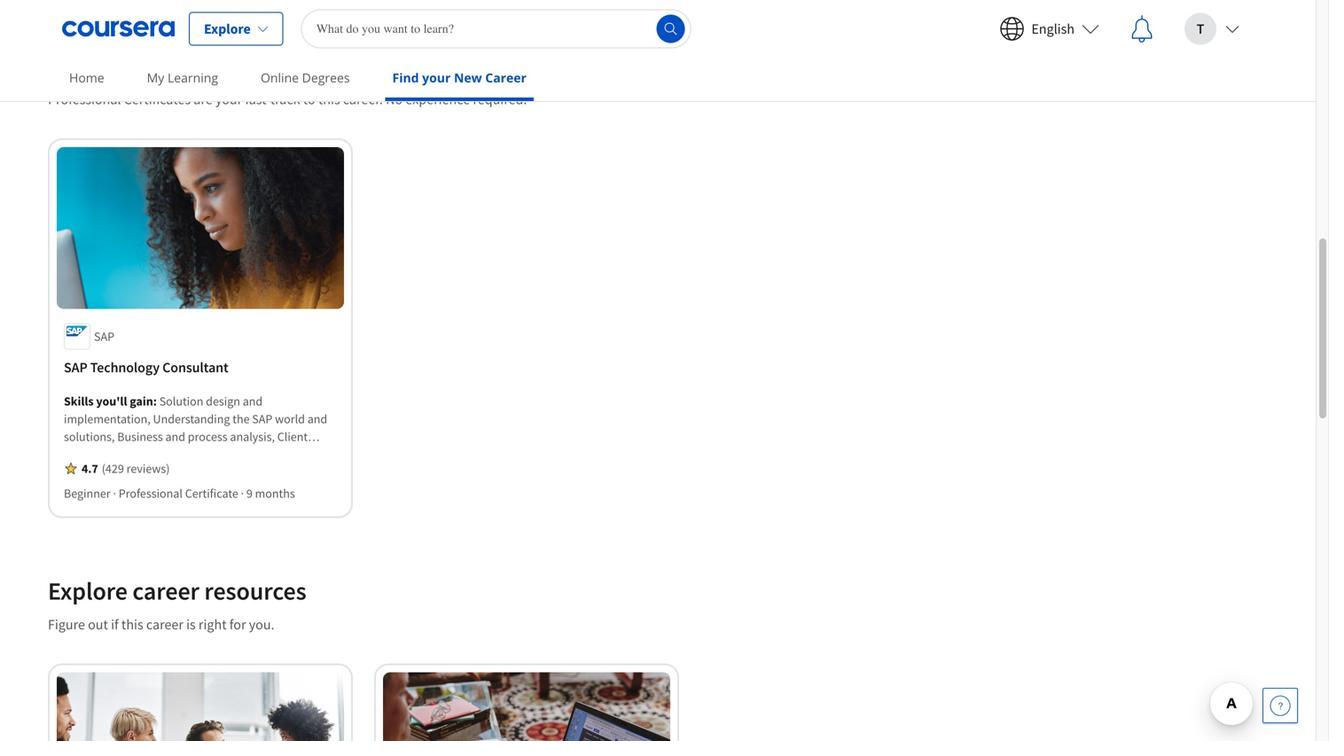 Task type: vqa. For each thing, say whether or not it's contained in the screenshot.
Home link
yes



Task type: locate. For each thing, give the bounding box(es) containing it.
your right the (429
[[131, 464, 154, 480]]

solutions,
[[64, 429, 115, 445]]

sap up "skills"
[[64, 359, 88, 376]]

develop
[[86, 464, 128, 480]]

degrees
[[302, 69, 350, 86]]

0 horizontal spatial to
[[267, 446, 278, 462]]

your
[[331, 50, 379, 81], [422, 69, 451, 86], [215, 90, 242, 108], [131, 464, 154, 480]]

your right are on the top left of page
[[215, 90, 242, 108]]

0 vertical spatial explore
[[204, 20, 251, 38]]

skills
[[246, 50, 300, 81]]

explore button
[[189, 12, 284, 46]]

0 horizontal spatial explore
[[48, 575, 128, 607]]

and
[[243, 393, 263, 409], [308, 411, 327, 427], [165, 429, 185, 445], [131, 446, 151, 462], [64, 464, 84, 480]]

online
[[261, 69, 299, 86]]

0 horizontal spatial ·
[[113, 485, 116, 501]]

process
[[188, 429, 228, 445]]

required.
[[473, 90, 527, 108]]

sap up analysis,
[[252, 411, 273, 427]]

1 vertical spatial explore
[[48, 575, 128, 607]]

pace
[[435, 50, 485, 81]]

1 · from the left
[[113, 485, 116, 501]]

1 vertical spatial professional
[[119, 485, 183, 501]]

professional
[[48, 90, 121, 108], [119, 485, 183, 501]]

solution
[[159, 393, 203, 409]]

sap technology consultant link
[[64, 357, 337, 378]]

my learning link
[[140, 58, 225, 98]]

your up experience
[[422, 69, 451, 86]]

sap up 'beginner · professional certificate · 9 months' at the left bottom
[[157, 464, 177, 480]]

my learning
[[147, 69, 218, 86]]

this
[[318, 90, 340, 108], [121, 616, 143, 634]]

1 vertical spatial this
[[121, 616, 143, 634]]

explore up out
[[48, 575, 128, 607]]

career down communication,
[[180, 464, 212, 480]]

0 vertical spatial to
[[303, 90, 315, 108]]

2 · from the left
[[241, 485, 244, 501]]

professional down home
[[48, 90, 121, 108]]

1 horizontal spatial explore
[[204, 20, 251, 38]]

new
[[454, 69, 482, 86]]

is
[[186, 616, 196, 634]]

1 horizontal spatial to
[[303, 90, 315, 108]]

0 vertical spatial this
[[318, 90, 340, 108]]

career left is
[[146, 616, 184, 634]]

explore for explore
[[204, 20, 251, 38]]

t button
[[1171, 0, 1254, 57]]

0 vertical spatial professional
[[48, 90, 121, 108]]

0 vertical spatial career
[[180, 464, 212, 480]]

your inside solution design and implementation, understanding the sap world and solutions, business and process analysis, client engagement and communication, how to launch and develop your sap career
[[131, 464, 154, 480]]

this down degrees
[[318, 90, 340, 108]]

find your new career
[[393, 69, 527, 86]]

· down 'develop'
[[113, 485, 116, 501]]

reviews)
[[126, 461, 170, 477]]

0 horizontal spatial this
[[121, 616, 143, 634]]

this right if
[[121, 616, 143, 634]]

experience
[[406, 90, 470, 108]]

client
[[277, 429, 308, 445]]

explore inside popup button
[[204, 20, 251, 38]]

sap
[[94, 328, 114, 344], [64, 359, 88, 376], [252, 411, 273, 427], [157, 464, 177, 480]]

explore for explore career resources
[[48, 575, 128, 607]]

explore career resources
[[48, 575, 307, 607]]

None search field
[[301, 9, 692, 48]]

1 vertical spatial career
[[133, 575, 199, 607]]

to right how
[[267, 446, 278, 462]]

·
[[113, 485, 116, 501], [241, 485, 244, 501]]

understanding
[[153, 411, 230, 427]]

to
[[303, 90, 315, 108], [267, 446, 278, 462]]

the
[[233, 411, 250, 427]]

to down the "online degrees"
[[303, 90, 315, 108]]

and up the
[[243, 393, 263, 409]]

1 horizontal spatial ·
[[241, 485, 244, 501]]

1 vertical spatial to
[[267, 446, 278, 462]]

professional down reviews)
[[119, 485, 183, 501]]

certificates
[[124, 90, 191, 108]]

are
[[194, 90, 213, 108]]

for
[[230, 616, 246, 634]]

design
[[206, 393, 240, 409]]

· left 9 on the left bottom of the page
[[241, 485, 244, 501]]

career up figure out if this career is right for you.
[[133, 575, 199, 607]]

explore
[[204, 20, 251, 38], [48, 575, 128, 607]]

skills you'll gain :
[[64, 393, 159, 409]]

consultant
[[162, 359, 229, 376]]

(429
[[102, 461, 124, 477]]

:
[[153, 393, 157, 409]]

explore up ready on the top of page
[[204, 20, 251, 38]]

career
[[180, 464, 212, 480], [133, 575, 199, 607], [146, 616, 184, 634]]

implementation,
[[64, 411, 151, 427]]

4.7
[[82, 461, 98, 477]]

gain
[[130, 393, 153, 409]]

technology
[[90, 359, 160, 376]]

and up beginner
[[64, 464, 84, 480]]



Task type: describe. For each thing, give the bounding box(es) containing it.
own
[[384, 50, 430, 81]]

you.
[[249, 616, 275, 634]]

sap up the technology
[[94, 328, 114, 344]]

develop
[[48, 50, 135, 81]]

What do you want to learn? text field
[[301, 9, 692, 48]]

how
[[241, 446, 265, 462]]

right
[[199, 616, 227, 634]]

fast-
[[245, 90, 270, 108]]

no
[[386, 90, 403, 108]]

professional certificates are your fast-track to this career. no experience required.
[[48, 90, 527, 108]]

certificate
[[185, 485, 238, 501]]

english
[[1032, 20, 1075, 38]]

find
[[393, 69, 419, 86]]

beginner
[[64, 485, 111, 501]]

analysis,
[[230, 429, 275, 445]]

4.7 (429 reviews)
[[82, 461, 170, 477]]

help center image
[[1270, 695, 1292, 717]]

figure
[[48, 616, 85, 634]]

resources
[[204, 575, 307, 607]]

1 horizontal spatial this
[[318, 90, 340, 108]]

world
[[275, 411, 305, 427]]

ready
[[181, 50, 241, 81]]

track
[[270, 90, 300, 108]]

you'll
[[96, 393, 127, 409]]

and right world
[[308, 411, 327, 427]]

my
[[147, 69, 164, 86]]

9
[[246, 485, 253, 501]]

find your new career link
[[385, 58, 534, 101]]

beginner · professional certificate · 9 months
[[64, 485, 295, 501]]

career inside solution design and implementation, understanding the sap world and solutions, business and process analysis, client engagement and communication, how to launch and develop your sap career
[[180, 464, 212, 480]]

engagement
[[64, 446, 129, 462]]

and down business
[[131, 446, 151, 462]]

online degrees link
[[254, 58, 357, 98]]

launch
[[280, 446, 316, 462]]

2 vertical spatial career
[[146, 616, 184, 634]]

job-
[[139, 50, 181, 81]]

your up career. at the left of page
[[331, 50, 379, 81]]

if
[[111, 616, 119, 634]]

sap technology consultant
[[64, 359, 229, 376]]

coursera image
[[62, 15, 175, 43]]

at
[[305, 50, 326, 81]]

business
[[117, 429, 163, 445]]

months
[[255, 485, 295, 501]]

develop job-ready skills at your own pace
[[48, 50, 485, 81]]

home
[[69, 69, 104, 86]]

communication,
[[154, 446, 239, 462]]

english button
[[986, 0, 1114, 57]]

out
[[88, 616, 108, 634]]

home link
[[62, 58, 111, 98]]

t
[[1197, 20, 1205, 38]]

figure out if this career is right for you.
[[48, 616, 275, 634]]

to inside solution design and implementation, understanding the sap world and solutions, business and process analysis, client engagement and communication, how to launch and develop your sap career
[[267, 446, 278, 462]]

and down understanding
[[165, 429, 185, 445]]

learning
[[168, 69, 218, 86]]

skills
[[64, 393, 94, 409]]

online degrees
[[261, 69, 350, 86]]

career
[[485, 69, 527, 86]]

career.
[[343, 90, 383, 108]]

solution design and implementation, understanding the sap world and solutions, business and process analysis, client engagement and communication, how to launch and develop your sap career
[[64, 393, 327, 480]]



